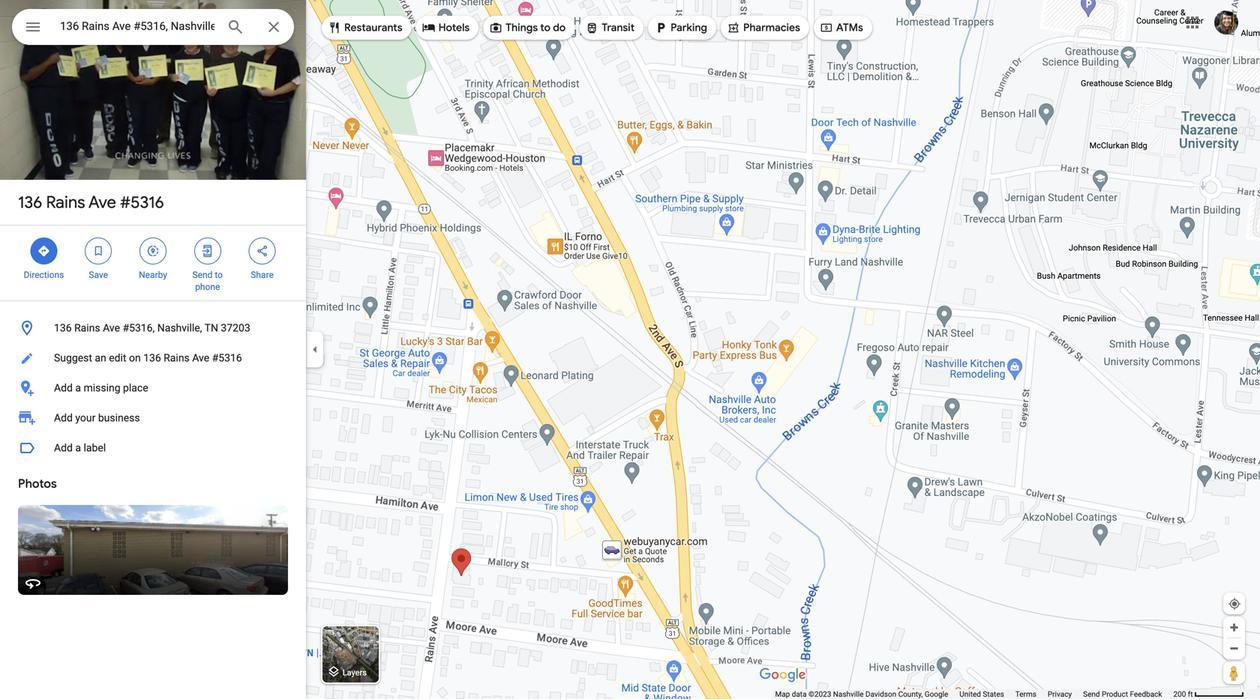 Task type: vqa. For each thing, say whether or not it's contained in the screenshot.


Task type: locate. For each thing, give the bounding box(es) containing it.
136
[[18, 192, 42, 213], [54, 322, 72, 335], [143, 352, 161, 365]]

send left product at the right bottom
[[1083, 691, 1100, 700]]

rains up an at bottom left
[[74, 322, 100, 335]]

to
[[540, 21, 551, 35], [215, 270, 223, 281]]

200 ft button
[[1174, 691, 1245, 700]]

1 vertical spatial ave
[[103, 322, 120, 335]]

#5316 up ''
[[120, 192, 164, 213]]

0 vertical spatial to
[[540, 21, 551, 35]]

a left label
[[75, 442, 81, 455]]

136 for 136 rains ave #5316, nashville, tn 37203
[[54, 322, 72, 335]]

google maps element
[[0, 0, 1260, 700]]


[[585, 20, 599, 36]]

1 vertical spatial send
[[1083, 691, 1100, 700]]

1 vertical spatial add
[[54, 412, 73, 425]]

 things to do
[[489, 20, 566, 36]]

ave
[[88, 192, 116, 213], [103, 322, 120, 335], [192, 352, 209, 365]]

send inside "send to phone"
[[192, 270, 213, 281]]

 atms
[[820, 20, 863, 36]]

to inside " things to do"
[[540, 21, 551, 35]]

2 vertical spatial rains
[[164, 352, 190, 365]]

add a missing place button
[[0, 374, 306, 404]]

2 a from the top
[[75, 442, 81, 455]]

200
[[1174, 691, 1186, 700]]

send inside button
[[1083, 691, 1100, 700]]

0 vertical spatial #5316
[[120, 192, 164, 213]]

rains inside 136 rains ave #5316, nashville, tn 37203 button
[[74, 322, 100, 335]]

0 vertical spatial add
[[54, 382, 73, 395]]

1 vertical spatial to
[[215, 270, 223, 281]]

add a missing place
[[54, 382, 148, 395]]

a
[[75, 382, 81, 395], [75, 442, 81, 455]]

1 vertical spatial rains
[[74, 322, 100, 335]]

ave left the #5316,
[[103, 322, 120, 335]]

map data ©2023 nashville davidson county, google
[[775, 691, 948, 700]]


[[328, 20, 341, 36]]

rains for 136 rains ave #5316
[[46, 192, 85, 213]]

add for add a missing place
[[54, 382, 73, 395]]

missing
[[84, 382, 120, 395]]

send
[[192, 270, 213, 281], [1083, 691, 1100, 700]]

atms
[[836, 21, 863, 35]]

1 vertical spatial a
[[75, 442, 81, 455]]

rains down nashville,
[[164, 352, 190, 365]]


[[37, 243, 51, 260]]

rains up 
[[46, 192, 85, 213]]

2 vertical spatial 136
[[143, 352, 161, 365]]

hotels
[[439, 21, 470, 35]]

your
[[75, 412, 96, 425]]

2 vertical spatial ave
[[192, 352, 209, 365]]

©2023
[[809, 691, 831, 700]]

0 vertical spatial ave
[[88, 192, 116, 213]]

136 up 
[[18, 192, 42, 213]]

ave for #5316
[[88, 192, 116, 213]]

1 add from the top
[[54, 382, 73, 395]]

#5316 down 37203
[[212, 352, 242, 365]]

share
[[251, 270, 274, 281]]

0 horizontal spatial 136
[[18, 192, 42, 213]]

add
[[54, 382, 73, 395], [54, 412, 73, 425], [54, 442, 73, 455]]

0 vertical spatial send
[[192, 270, 213, 281]]

 button
[[12, 9, 54, 48]]

show street view coverage image
[[1224, 662, 1245, 685]]

united
[[960, 691, 981, 700]]

nashville
[[833, 691, 864, 700]]

send for send product feedback
[[1083, 691, 1100, 700]]

1 horizontal spatial 136
[[54, 322, 72, 335]]

save
[[89, 270, 108, 281]]

3 add from the top
[[54, 442, 73, 455]]

0 vertical spatial 136
[[18, 192, 42, 213]]

privacy button
[[1048, 690, 1072, 700]]

2 vertical spatial add
[[54, 442, 73, 455]]

zoom out image
[[1229, 644, 1240, 655]]

to inside "send to phone"
[[215, 270, 223, 281]]

add a label button
[[0, 434, 306, 464]]

1 horizontal spatial to
[[540, 21, 551, 35]]

None field
[[60, 17, 215, 35]]

business
[[98, 412, 140, 425]]

footer
[[775, 690, 1174, 700]]

1 vertical spatial 136
[[54, 322, 72, 335]]

states
[[983, 691, 1004, 700]]

a left missing
[[75, 382, 81, 395]]

phone
[[195, 282, 220, 293]]

photos
[[18, 477, 57, 492]]

to up phone
[[215, 270, 223, 281]]

0 horizontal spatial send
[[192, 270, 213, 281]]

0 horizontal spatial #5316
[[120, 192, 164, 213]]

 transit
[[585, 20, 635, 36]]

136 right on
[[143, 352, 161, 365]]

a for missing
[[75, 382, 81, 395]]

#5316
[[120, 192, 164, 213], [212, 352, 242, 365]]

1 vertical spatial #5316
[[212, 352, 242, 365]]

1 horizontal spatial #5316
[[212, 352, 242, 365]]

suggest an edit on 136 rains ave #5316 button
[[0, 344, 306, 374]]

ave down tn
[[192, 352, 209, 365]]


[[820, 20, 833, 36]]

1 a from the top
[[75, 382, 81, 395]]

 hotels
[[422, 20, 470, 36]]

add your business link
[[0, 404, 306, 434]]

0 vertical spatial a
[[75, 382, 81, 395]]

add down suggest
[[54, 382, 73, 395]]

google
[[925, 691, 948, 700]]

data
[[792, 691, 807, 700]]

ave up 
[[88, 192, 116, 213]]


[[654, 20, 668, 36]]

0 horizontal spatial to
[[215, 270, 223, 281]]

add left label
[[54, 442, 73, 455]]

1 horizontal spatial send
[[1083, 691, 1100, 700]]

add your business
[[54, 412, 140, 425]]

0 vertical spatial rains
[[46, 192, 85, 213]]

privacy
[[1048, 691, 1072, 700]]

to left do
[[540, 21, 551, 35]]

send product feedback button
[[1083, 690, 1162, 700]]

footer containing map data ©2023 nashville davidson county, google
[[775, 690, 1174, 700]]

nashville,
[[157, 322, 202, 335]]

136 up suggest
[[54, 322, 72, 335]]

davidson
[[866, 691, 897, 700]]

suggest an edit on 136 rains ave #5316
[[54, 352, 242, 365]]

add left 'your'
[[54, 412, 73, 425]]

suggest
[[54, 352, 92, 365]]


[[201, 243, 214, 260]]

directions
[[24, 270, 64, 281]]

37203
[[221, 322, 250, 335]]

ave for #5316,
[[103, 322, 120, 335]]

send up phone
[[192, 270, 213, 281]]

actions for 136 rains ave #5316 region
[[0, 226, 306, 301]]

rains
[[46, 192, 85, 213], [74, 322, 100, 335], [164, 352, 190, 365]]

 restaurants
[[328, 20, 403, 36]]

restaurants
[[344, 21, 403, 35]]

2 horizontal spatial 136
[[143, 352, 161, 365]]

terms
[[1016, 691, 1037, 700]]

none field inside 136 rains ave #5316, nashville, tn 37203 field
[[60, 17, 215, 35]]

 search field
[[12, 9, 294, 48]]

2 add from the top
[[54, 412, 73, 425]]



Task type: describe. For each thing, give the bounding box(es) containing it.
terms button
[[1016, 690, 1037, 700]]

zoom in image
[[1229, 623, 1240, 634]]

united states button
[[960, 690, 1004, 700]]

add for add your business
[[54, 412, 73, 425]]

200 ft
[[1174, 691, 1193, 700]]

#5316 inside button
[[212, 352, 242, 365]]

136 rains ave #5316, nashville, tn 37203 button
[[0, 314, 306, 344]]

nearby
[[139, 270, 167, 281]]

parking
[[671, 21, 707, 35]]

feedback
[[1130, 691, 1162, 700]]


[[24, 16, 42, 38]]

ft
[[1188, 691, 1193, 700]]


[[422, 20, 436, 36]]

rains inside suggest an edit on 136 rains ave #5316 button
[[164, 352, 190, 365]]

 parking
[[654, 20, 707, 36]]

136 rains ave #5316 main content
[[0, 0, 313, 700]]

google account: giulia masi  
(giulia.masi@adept.ai) image
[[1215, 11, 1239, 35]]

collapse side panel image
[[307, 342, 323, 358]]

136 rains ave #5316
[[18, 192, 164, 213]]

place
[[123, 382, 148, 395]]

show your location image
[[1228, 598, 1242, 611]]

136 for 136 rains ave #5316
[[18, 192, 42, 213]]

send to phone
[[192, 270, 223, 293]]

rains for 136 rains ave #5316, nashville, tn 37203
[[74, 322, 100, 335]]

things
[[506, 21, 538, 35]]

footer inside google maps element
[[775, 690, 1174, 700]]

tn
[[204, 322, 218, 335]]

county,
[[898, 691, 923, 700]]

send for send to phone
[[192, 270, 213, 281]]

136 Rains Ave #5316, Nashville, TN 37203 field
[[12, 9, 294, 45]]


[[489, 20, 503, 36]]

edit
[[109, 352, 126, 365]]

 pharmacies
[[727, 20, 800, 36]]


[[92, 243, 105, 260]]

united states
[[960, 691, 1004, 700]]

pharmacies
[[743, 21, 800, 35]]

product
[[1102, 691, 1128, 700]]

map
[[775, 691, 790, 700]]

add for add a label
[[54, 442, 73, 455]]

#5316,
[[123, 322, 155, 335]]


[[255, 243, 269, 260]]

a for label
[[75, 442, 81, 455]]

send product feedback
[[1083, 691, 1162, 700]]

transit
[[602, 21, 635, 35]]


[[146, 243, 160, 260]]

layers
[[343, 669, 367, 678]]

add a label
[[54, 442, 106, 455]]

do
[[553, 21, 566, 35]]


[[727, 20, 740, 36]]

an
[[95, 352, 106, 365]]

on
[[129, 352, 141, 365]]

label
[[84, 442, 106, 455]]

136 rains ave #5316, nashville, tn 37203
[[54, 322, 250, 335]]



